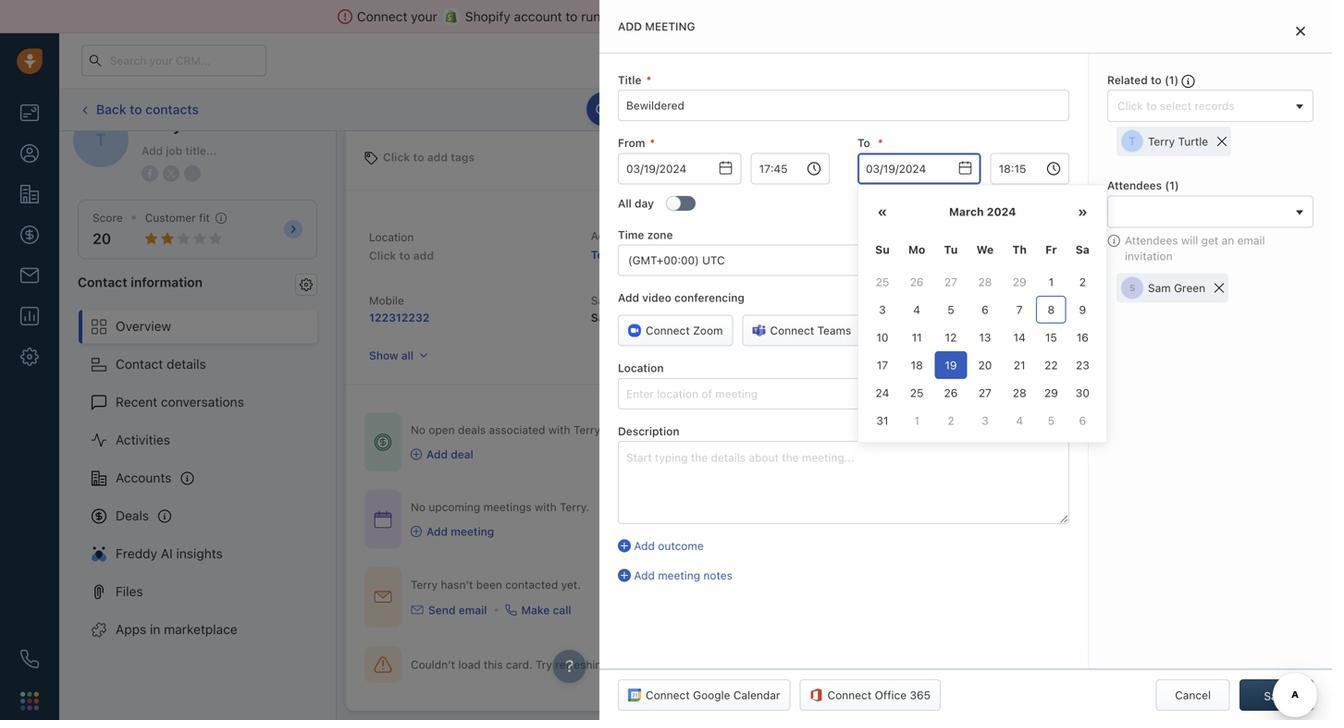 Task type: vqa. For each thing, say whether or not it's contained in the screenshot.
'21'
yes



Task type: describe. For each thing, give the bounding box(es) containing it.
1 your from the left
[[411, 9, 438, 24]]

deal inside button
[[1209, 103, 1231, 116]]

files
[[116, 584, 143, 600]]

0 vertical spatial meeting
[[645, 20, 695, 33]]

connect teams button
[[743, 315, 862, 347]]

make call
[[522, 604, 572, 617]]

contacted
[[505, 579, 558, 592]]

send email
[[428, 604, 487, 617]]

hasn't
[[441, 579, 473, 592]]

tab panel containing add meeting
[[600, 0, 1333, 721]]

day
[[635, 197, 654, 210]]

get
[[1202, 234, 1219, 247]]

add outcome
[[634, 540, 704, 553]]

utc
[[702, 254, 725, 267]]

add deal link
[[411, 447, 603, 463]]

0 horizontal spatial 25
[[876, 276, 890, 289]]

contact information
[[78, 275, 203, 290]]

back
[[96, 102, 126, 117]]

few
[[822, 312, 842, 325]]

1 vertical spatial 4
[[1016, 414, 1024, 427]]

0 horizontal spatial deal
[[451, 448, 474, 461]]

connect office 365 button
[[800, 680, 941, 712]]

add inside button
[[1185, 103, 1206, 116]]

2 vertical spatial container_wx8msf4aqz5i3rn1 image
[[374, 656, 392, 675]]

activities
[[1073, 103, 1120, 116]]

to left refresh.
[[742, 103, 752, 116]]

card.
[[506, 659, 533, 672]]

1 horizontal spatial add meeting
[[618, 20, 695, 33]]

connect for connect your
[[357, 9, 408, 24]]

sam inside sales owner sam green
[[591, 312, 615, 325]]

2 ( from the top
[[1166, 179, 1170, 192]]

recent
[[116, 395, 157, 410]]

account
[[591, 230, 634, 242]]

recent conversations
[[116, 395, 244, 410]]

been
[[476, 579, 502, 592]]

-- text field for to
[[858, 153, 982, 184]]

available.
[[661, 103, 710, 116]]

location for location click to add
[[369, 231, 414, 244]]

7
[[1017, 303, 1023, 316]]

marketing
[[672, 9, 732, 24]]

to right back
[[130, 102, 142, 117]]

show
[[369, 349, 398, 362]]

1 right 31
[[915, 414, 920, 427]]

terry turtle inside tab panel
[[1148, 135, 1209, 148]]

tu
[[944, 243, 958, 256]]

associated
[[489, 424, 546, 437]]

12
[[945, 331, 957, 344]]

9
[[1080, 303, 1087, 316]]

add left job
[[142, 144, 163, 157]]

location click to add
[[369, 231, 434, 262]]

0 horizontal spatial add meeting
[[427, 526, 494, 538]]

17
[[877, 359, 889, 372]]

conversations
[[161, 395, 244, 410]]

0 vertical spatial 5
[[948, 303, 955, 316]]

(gmt+00:00) utc link
[[619, 246, 1068, 275]]

connect google calendar button
[[618, 680, 791, 712]]

1 ) from the top
[[1175, 74, 1179, 87]]

title
[[618, 74, 642, 87]]

1 horizontal spatial 6
[[1080, 414, 1087, 427]]

click to add tags
[[383, 151, 475, 164]]

mo
[[909, 243, 926, 256]]

terryturtle85@gmail.com
[[813, 249, 951, 262]]

connect for connect office 365
[[828, 689, 872, 702]]

0 horizontal spatial 2
[[948, 414, 955, 427]]

no upcoming meetings with terry.
[[411, 501, 589, 514]]

freddy ai insights
[[116, 547, 223, 562]]

at
[[858, 294, 868, 307]]

Click to select records search field
[[1113, 96, 1290, 116]]

notes
[[704, 570, 733, 583]]

no for no upcoming meetings with terry.
[[411, 501, 426, 514]]

1 horizontal spatial 5
[[1048, 414, 1055, 427]]

email
[[637, 103, 665, 116]]

your
[[837, 54, 859, 66]]

shopify account to run your sales, marketing and support from the crm.
[[465, 9, 898, 24]]

an
[[1222, 234, 1235, 247]]

1 up attendees will get an email invitation
[[1170, 179, 1175, 192]]

122312232
[[369, 312, 430, 325]]

1 vertical spatial 28
[[1013, 387, 1027, 400]]

0 vertical spatial 29
[[1013, 276, 1027, 289]]

apps
[[116, 622, 146, 638]]

green inside sales owner sam green
[[618, 312, 651, 325]]

container_wx8msf4aqz5i3rn1 image for add meeting
[[411, 527, 422, 538]]

teams
[[818, 325, 852, 338]]

outcome
[[658, 540, 704, 553]]

from
[[811, 9, 839, 24]]

meeting for add meeting notes link
[[658, 570, 701, 583]]

all
[[402, 349, 414, 362]]

add down add outcome
[[634, 570, 655, 583]]

0 vertical spatial terry.
[[574, 424, 603, 437]]

office
[[875, 689, 907, 702]]

zone
[[647, 229, 673, 241]]

0 vertical spatial 6
[[982, 303, 989, 316]]

terry right t
[[1148, 135, 1175, 148]]

show all
[[369, 349, 414, 362]]

cancel button
[[1156, 680, 1231, 712]]

1 vertical spatial the
[[612, 659, 629, 672]]

email inside attendees will get an email invitation
[[1238, 234, 1266, 247]]

1 vertical spatial click
[[383, 151, 410, 164]]

1 vertical spatial with
[[535, 501, 557, 514]]

terry turtle link
[[591, 249, 655, 262]]

this
[[484, 659, 503, 672]]

title...
[[185, 144, 217, 157]]

to left tags at the left of the page
[[413, 151, 424, 164]]

updates
[[614, 103, 658, 116]]

phone element
[[11, 641, 48, 678]]

add outcome link
[[618, 539, 1070, 554]]

add left outcome
[[634, 540, 655, 553]]

23
[[1076, 359, 1090, 372]]

google
[[693, 689, 731, 702]]

and
[[735, 9, 758, 24]]

14
[[1014, 331, 1026, 344]]

1 horizontal spatial green
[[1174, 282, 1206, 295]]

zoom
[[693, 325, 723, 338]]

0 vertical spatial 28
[[979, 276, 992, 289]]

couldn't
[[411, 659, 455, 672]]

0 vertical spatial 21
[[922, 54, 933, 66]]

yet.
[[561, 579, 581, 592]]

10
[[877, 331, 889, 344]]

job
[[166, 144, 182, 157]]

0 vertical spatial add
[[427, 151, 448, 164]]

to inside location click to add
[[399, 249, 411, 262]]

add right run
[[618, 20, 642, 33]]

contact for contact details
[[116, 357, 163, 372]]

add down "upcoming"
[[427, 526, 448, 538]]

sales for sales activities
[[1042, 103, 1070, 116]]

calendar
[[734, 689, 781, 702]]

conferencing
[[675, 292, 745, 305]]

Search your CRM... text field
[[81, 45, 267, 76]]

contacts
[[145, 102, 199, 117]]

terry hasn't been contacted yet.
[[411, 579, 581, 592]]

mng settings image
[[300, 278, 313, 291]]

deals
[[458, 424, 486, 437]]

122312232 link
[[369, 312, 430, 325]]

(gmt+00:00) utc
[[628, 254, 725, 267]]

contact details
[[116, 357, 206, 372]]

add deal inside the add deal link
[[427, 448, 474, 461]]

0 vertical spatial 27
[[945, 276, 958, 289]]

0 vertical spatial in
[[910, 54, 919, 66]]

sales activities
[[1042, 103, 1120, 116]]

1 down send email icon
[[1170, 74, 1175, 87]]

1 vertical spatial 21
[[1014, 359, 1026, 372]]

1 horizontal spatial sam
[[1148, 282, 1171, 295]]

0 vertical spatial with
[[549, 424, 571, 437]]

send
[[428, 604, 456, 617]]

mobile 122312232
[[369, 294, 430, 325]]



Task type: locate. For each thing, give the bounding box(es) containing it.
attendees down t
[[1108, 179, 1162, 192]]

0 vertical spatial container_wx8msf4aqz5i3rn1 image
[[411, 527, 422, 538]]

1 horizontal spatial -- text field
[[858, 153, 982, 184]]

meeting for add meeting link
[[451, 526, 494, 538]]

next month image
[[1078, 206, 1088, 219]]

video
[[643, 292, 672, 305]]

27 down tu
[[945, 276, 958, 289]]

0 vertical spatial location
[[369, 231, 414, 244]]

the left page.
[[612, 659, 629, 672]]

a
[[813, 312, 819, 325]]

container_wx8msf4aqz5i3rn1 image
[[374, 433, 392, 452], [411, 449, 422, 460], [374, 511, 392, 529], [374, 589, 392, 607], [506, 605, 517, 616]]

add left tags at the left of the page
[[427, 151, 448, 164]]

updates available. click to refresh.
[[614, 103, 796, 116]]

1 horizontal spatial add deal
[[1185, 103, 1231, 116]]

connect
[[357, 9, 408, 24], [646, 325, 690, 338], [770, 325, 815, 338], [646, 689, 690, 702], [828, 689, 872, 702]]

1 vertical spatial 6
[[1080, 414, 1087, 427]]

connect inside 'connect zoom' button
[[646, 325, 690, 338]]

mobile
[[369, 294, 404, 307]]

th
[[1013, 243, 1027, 256]]

None text field
[[751, 153, 830, 184]]

terry. left description
[[574, 424, 603, 437]]

0 horizontal spatial in
[[150, 622, 160, 638]]

0 horizontal spatial terry turtle
[[142, 115, 232, 135]]

1 up 8
[[1049, 276, 1054, 289]]

)
[[1175, 74, 1179, 87], [1175, 179, 1180, 192]]

0 vertical spatial 26
[[910, 276, 924, 289]]

add down open
[[427, 448, 448, 461]]

21 down 14 on the right
[[1014, 359, 1026, 372]]

26 down 19
[[944, 387, 958, 400]]

no left open
[[411, 424, 426, 437]]

2 no from the top
[[411, 501, 426, 514]]

add meeting link
[[411, 524, 589, 540]]

ends
[[884, 54, 907, 66]]

0 horizontal spatial 20
[[93, 230, 111, 248]]

add meeting notes
[[634, 570, 733, 583]]

meetings
[[484, 501, 532, 514]]

connect inside connect google calendar button
[[646, 689, 690, 702]]

sa
[[1076, 243, 1090, 256]]

0 vertical spatial add deal
[[1185, 103, 1231, 116]]

1 vertical spatial )
[[1175, 179, 1180, 192]]

refresh.
[[755, 103, 796, 116]]

green down 'owner'
[[618, 312, 651, 325]]

1 horizontal spatial 4
[[1016, 414, 1024, 427]]

meeting
[[645, 20, 695, 33], [451, 526, 494, 538], [658, 570, 701, 583]]

4
[[914, 303, 921, 316], [1016, 414, 1024, 427]]

20 down score
[[93, 230, 111, 248]]

1 vertical spatial turtle
[[1179, 135, 1209, 148]]

11
[[912, 331, 922, 344]]

1 horizontal spatial your
[[604, 9, 631, 24]]

29 down 22
[[1045, 387, 1059, 400]]

container_wx8msf4aqz5i3rn1 image left couldn't
[[374, 656, 392, 675]]

turtle inside account terry turtle
[[623, 249, 655, 262]]

add meeting up the title
[[618, 20, 695, 33]]

1 vertical spatial add
[[413, 249, 434, 262]]

from
[[618, 137, 645, 150]]

) left 1 link
[[1175, 74, 1179, 87]]

20 down 13
[[979, 359, 992, 372]]

meeting down outcome
[[658, 570, 701, 583]]

score 20
[[93, 211, 123, 248]]

1 vertical spatial 2
[[948, 414, 955, 427]]

1 horizontal spatial sales
[[1042, 103, 1070, 116]]

24
[[876, 387, 890, 400]]

1 vertical spatial terry.
[[560, 501, 589, 514]]

sales left the activities
[[1042, 103, 1070, 116]]

1 vertical spatial 20
[[979, 359, 992, 372]]

add meeting down "upcoming"
[[427, 526, 494, 538]]

1 horizontal spatial turtle
[[623, 249, 655, 262]]

0 vertical spatial click
[[713, 103, 739, 116]]

attendees up invitation
[[1125, 234, 1179, 247]]

container_wx8msf4aqz5i3rn1 image for send email
[[411, 604, 424, 617]]

sales owner sam green
[[591, 294, 654, 325]]

click right available.
[[713, 103, 739, 116]]

1 horizontal spatial 2
[[1080, 276, 1086, 289]]

attendees
[[1108, 179, 1162, 192], [1125, 234, 1179, 247]]

0 vertical spatial turtle
[[186, 115, 232, 135]]

apps in marketplace
[[116, 622, 238, 638]]

attendees for attendees will get an email invitation
[[1125, 234, 1179, 247]]

details
[[167, 357, 206, 372]]

1 horizontal spatial 21
[[1014, 359, 1026, 372]]

5 up "12"
[[948, 303, 955, 316]]

sam green
[[1148, 282, 1206, 295]]

0 horizontal spatial turtle
[[186, 115, 232, 135]]

0 horizontal spatial 4
[[914, 303, 921, 316]]

0 horizontal spatial 5
[[948, 303, 955, 316]]

accounts
[[116, 471, 172, 486]]

tags
[[451, 151, 475, 164]]

add deal down 1 link
[[1185, 103, 1231, 116]]

1 vertical spatial add meeting
[[427, 526, 494, 538]]

2 vertical spatial turtle
[[623, 249, 655, 262]]

0 horizontal spatial the
[[612, 659, 629, 672]]

insights
[[176, 547, 223, 562]]

1 horizontal spatial the
[[843, 9, 862, 24]]

1 vertical spatial (
[[1166, 179, 1170, 192]]

send email image
[[1160, 55, 1173, 67]]

25 down the "terryturtle85@gmail.com" link
[[876, 276, 890, 289]]

add left video
[[618, 292, 639, 305]]

connect inside connect office 365 button
[[828, 689, 872, 702]]

26 down mo
[[910, 276, 924, 289]]

turtle down add deal button
[[1179, 135, 1209, 148]]

1 ( from the top
[[1165, 74, 1170, 87]]

with right meetings
[[535, 501, 557, 514]]

2 vertical spatial meeting
[[658, 570, 701, 583]]

meeting down "upcoming"
[[451, 526, 494, 538]]

-- text field up previous month image at right top
[[858, 153, 982, 184]]

0 vertical spatial 4
[[914, 303, 921, 316]]

-- text field
[[618, 153, 742, 184], [858, 153, 982, 184]]

2 down 19
[[948, 414, 955, 427]]

terry up job
[[142, 115, 182, 135]]

0 vertical spatial 3
[[879, 303, 886, 316]]

previous month image
[[878, 206, 888, 219]]

days
[[936, 54, 958, 66]]

0 horizontal spatial green
[[618, 312, 651, 325]]

1 vertical spatial meeting
[[451, 526, 494, 538]]

( down send email icon
[[1165, 74, 1170, 87]]

marketplace
[[164, 622, 238, 638]]

0 vertical spatial 2
[[1080, 276, 1086, 289]]

sam down terry turtle link
[[591, 312, 615, 325]]

open
[[429, 424, 455, 437]]

terry turtle down add deal button
[[1148, 135, 1209, 148]]

1 right send email icon
[[1210, 48, 1216, 60]]

no open deals associated with terry.
[[411, 424, 603, 437]]

dialog containing add meeting
[[600, 0, 1333, 721]]

0 horizontal spatial -- text field
[[618, 153, 742, 184]]

click left tags at the left of the page
[[383, 151, 410, 164]]

6 up 13
[[982, 303, 989, 316]]

1 -- text field from the left
[[618, 153, 742, 184]]

click up mobile
[[369, 249, 396, 262]]

1 no from the top
[[411, 424, 426, 437]]

2 horizontal spatial turtle
[[1179, 135, 1209, 148]]

green
[[1174, 282, 1206, 295], [618, 312, 651, 325]]

0 horizontal spatial 28
[[979, 276, 992, 289]]

28 down 14 on the right
[[1013, 387, 1027, 400]]

) up attendees will get an email invitation
[[1175, 179, 1180, 192]]

None text field
[[991, 153, 1070, 184]]

3 right at
[[879, 303, 886, 316]]

6 down 30
[[1080, 414, 1087, 427]]

location inside location click to add
[[369, 231, 414, 244]]

connect teams
[[770, 325, 852, 338]]

deal down 1 link
[[1209, 103, 1231, 116]]

0 horizontal spatial email
[[459, 604, 487, 617]]

container_wx8msf4aqz5i3rn1 image left send
[[411, 604, 424, 617]]

crm.
[[865, 9, 898, 24]]

2 ) from the top
[[1175, 179, 1180, 192]]

27 down 13
[[979, 387, 992, 400]]

1 horizontal spatial 3
[[982, 414, 989, 427]]

connect for connect google calendar
[[646, 689, 690, 702]]

connect zoom
[[646, 325, 723, 338]]

20 button
[[93, 230, 111, 248]]

0 vertical spatial 20
[[93, 230, 111, 248]]

6
[[982, 303, 989, 316], [1080, 414, 1087, 427]]

turtle
[[186, 115, 232, 135], [1179, 135, 1209, 148], [623, 249, 655, 262]]

the right from
[[843, 9, 862, 24]]

add job title...
[[142, 144, 217, 157]]

location down 'connect zoom' button
[[618, 362, 664, 375]]

add deal inside add deal button
[[1185, 103, 1231, 116]]

sam down invitation
[[1148, 282, 1171, 295]]

tab panel
[[600, 0, 1333, 721]]

0 vertical spatial terry turtle
[[142, 115, 232, 135]]

container_wx8msf4aqz5i3rn1 image for no upcoming meetings with terry.
[[374, 511, 392, 529]]

time zone
[[618, 229, 673, 241]]

location up mobile
[[369, 231, 414, 244]]

sales for sales owner sam green
[[591, 294, 619, 307]]

1 vertical spatial contact
[[116, 357, 163, 372]]

container_wx8msf4aqz5i3rn1 image for no open deals associated with terry.
[[374, 433, 392, 452]]

None search field
[[1113, 202, 1290, 221]]

your left shopify
[[411, 9, 438, 24]]

1 horizontal spatial 25
[[910, 387, 924, 400]]

Start typing the details about the meeting... text field
[[618, 441, 1070, 525]]

1 vertical spatial attendees
[[1125, 234, 1179, 247]]

27
[[945, 276, 958, 289], [979, 387, 992, 400]]

365
[[910, 689, 931, 702]]

to down send email icon
[[1151, 74, 1162, 87]]

su
[[876, 243, 890, 256]]

container_wx8msf4aqz5i3rn1 image for terry hasn't been contacted yet.
[[374, 589, 392, 607]]

upcoming
[[429, 501, 481, 514]]

terry inside account terry turtle
[[591, 249, 620, 262]]

to
[[858, 137, 871, 150]]

connect for connect teams
[[770, 325, 815, 338]]

0 horizontal spatial 29
[[1013, 276, 1027, 289]]

close image
[[1297, 26, 1306, 37]]

1 vertical spatial 26
[[944, 387, 958, 400]]

Title text field
[[618, 90, 1070, 121]]

0 vertical spatial deal
[[1209, 103, 1231, 116]]

1 horizontal spatial 20
[[979, 359, 992, 372]]

4 down 14 on the right
[[1016, 414, 1024, 427]]

0 vertical spatial )
[[1175, 74, 1179, 87]]

1 vertical spatial no
[[411, 501, 426, 514]]

click inside location click to add
[[369, 249, 396, 262]]

0 vertical spatial sales
[[1042, 103, 1070, 116]]

(
[[1165, 74, 1170, 87], [1166, 179, 1170, 192]]

0 vertical spatial (
[[1165, 74, 1170, 87]]

add inside location click to add
[[413, 249, 434, 262]]

turtle down time zone
[[623, 249, 655, 262]]

container_wx8msf4aqz5i3rn1 image inside add meeting link
[[411, 527, 422, 538]]

4 up "11"
[[914, 303, 921, 316]]

1 vertical spatial 25
[[910, 387, 924, 400]]

add up mobile 122312232
[[413, 249, 434, 262]]

1 vertical spatial sam
[[591, 312, 615, 325]]

3 down 13
[[982, 414, 989, 427]]

your right run
[[604, 9, 631, 24]]

1 vertical spatial add deal
[[427, 448, 474, 461]]

to
[[566, 9, 578, 24], [1151, 74, 1162, 87], [130, 102, 142, 117], [742, 103, 752, 116], [413, 151, 424, 164], [399, 249, 411, 262]]

seconds
[[845, 312, 891, 325]]

1 vertical spatial 3
[[982, 414, 989, 427]]

0 vertical spatial attendees
[[1108, 179, 1162, 192]]

information
[[131, 275, 203, 290]]

sales left 'owner'
[[591, 294, 619, 307]]

no left "upcoming"
[[411, 501, 426, 514]]

meeting left and
[[645, 20, 695, 33]]

in
[[910, 54, 919, 66], [150, 622, 160, 638]]

0 horizontal spatial 26
[[910, 276, 924, 289]]

back to contacts
[[96, 102, 199, 117]]

0 horizontal spatial your
[[411, 9, 438, 24]]

contact for contact information
[[78, 275, 127, 290]]

with
[[549, 424, 571, 437], [535, 501, 557, 514]]

30
[[1076, 387, 1090, 400]]

2 your from the left
[[604, 9, 631, 24]]

1 vertical spatial email
[[459, 604, 487, 617]]

attendees inside attendees will get an email invitation
[[1125, 234, 1179, 247]]

0 vertical spatial green
[[1174, 282, 1206, 295]]

0 vertical spatial the
[[843, 9, 862, 24]]

terry down account
[[591, 249, 620, 262]]

26
[[910, 276, 924, 289], [944, 387, 958, 400]]

couldn't load this card. try refreshing the page.
[[411, 659, 661, 672]]

freshworks switcher image
[[20, 693, 39, 711]]

28 down 'we'
[[979, 276, 992, 289]]

t
[[1129, 135, 1136, 148]]

with right "associated"
[[549, 424, 571, 437]]

1 vertical spatial deal
[[451, 448, 474, 461]]

2 -- text field from the left
[[858, 153, 982, 184]]

to left run
[[566, 9, 578, 24]]

email right an
[[1238, 234, 1266, 247]]

2 vertical spatial click
[[369, 249, 396, 262]]

13
[[979, 331, 992, 344]]

1 horizontal spatial terry turtle
[[1148, 135, 1209, 148]]

terry
[[142, 115, 182, 135], [1148, 135, 1175, 148], [591, 249, 620, 262], [411, 579, 438, 592]]

0 horizontal spatial add deal
[[427, 448, 474, 461]]

1 vertical spatial location
[[618, 362, 664, 375]]

plans
[[1036, 54, 1065, 67]]

connect your
[[357, 9, 438, 24]]

attendees for attendees ( 1 )
[[1108, 179, 1162, 192]]

1 horizontal spatial 29
[[1045, 387, 1059, 400]]

to up mobile
[[399, 249, 411, 262]]

0 horizontal spatial 6
[[982, 303, 989, 316]]

in right ends
[[910, 54, 919, 66]]

account terry turtle
[[591, 230, 655, 262]]

all
[[618, 197, 632, 210]]

-- text field for from
[[618, 153, 742, 184]]

sales inside sales owner sam green
[[591, 294, 619, 307]]

5 down 22
[[1048, 414, 1055, 427]]

15
[[1046, 331, 1058, 344]]

page.
[[632, 659, 661, 672]]

-- text field up day
[[618, 153, 742, 184]]

2 up 9
[[1080, 276, 1086, 289]]

container_wx8msf4aqz5i3rn1 image
[[411, 527, 422, 538], [411, 604, 424, 617], [374, 656, 392, 675]]

25 down 18
[[910, 387, 924, 400]]

deal down deals
[[451, 448, 474, 461]]

1 vertical spatial 27
[[979, 387, 992, 400]]

attendees ( 1 )
[[1108, 179, 1180, 192]]

contact down 20 button
[[78, 275, 127, 290]]

try
[[536, 659, 552, 672]]

1 vertical spatial 29
[[1045, 387, 1059, 400]]

( up attendees will get an email invitation
[[1166, 179, 1170, 192]]

time
[[618, 229, 644, 241]]

1 horizontal spatial email
[[1238, 234, 1266, 247]]

Location text field
[[618, 378, 1070, 410]]

connect for connect zoom
[[646, 325, 690, 338]]

add down 1 link
[[1185, 103, 1206, 116]]

terry. right meetings
[[560, 501, 589, 514]]

21 left days
[[922, 54, 933, 66]]

terry up send
[[411, 579, 438, 592]]

1 vertical spatial in
[[150, 622, 160, 638]]

the
[[843, 9, 862, 24], [612, 659, 629, 672]]

phone image
[[20, 651, 39, 669]]

dialog
[[600, 0, 1333, 721]]

save
[[1265, 690, 1290, 703]]

march
[[949, 205, 984, 218]]

connect google calendar
[[646, 689, 781, 702]]

connect inside connect teams button
[[770, 325, 815, 338]]

28
[[979, 276, 992, 289], [1013, 387, 1027, 400]]

deals
[[116, 509, 149, 524]]

attendees will get an email invitation
[[1125, 234, 1266, 263]]

turtle up title...
[[186, 115, 232, 135]]

container_wx8msf4aqz5i3rn1 image inside the add deal link
[[411, 449, 422, 460]]

add deal
[[1185, 103, 1231, 116], [427, 448, 474, 461]]

1 horizontal spatial 26
[[944, 387, 958, 400]]

terry turtle up 'add job title...'
[[142, 115, 232, 135]]

20 inside score 20
[[93, 230, 111, 248]]

green down attendees will get an email invitation
[[1174, 282, 1206, 295]]

1 vertical spatial container_wx8msf4aqz5i3rn1 image
[[411, 604, 424, 617]]

sales activities button
[[1014, 94, 1157, 125], [1014, 94, 1148, 125]]

1 vertical spatial terry turtle
[[1148, 135, 1209, 148]]

contact up the recent
[[116, 357, 163, 372]]

container_wx8msf4aqz5i3rn1 image down no upcoming meetings with terry.
[[411, 527, 422, 538]]

email down the hasn't
[[459, 604, 487, 617]]

0 horizontal spatial 3
[[879, 303, 886, 316]]

ai
[[161, 547, 173, 562]]

location for location
[[618, 362, 664, 375]]

1 vertical spatial green
[[618, 312, 651, 325]]

no for no open deals associated with terry.
[[411, 424, 426, 437]]

0 horizontal spatial 27
[[945, 276, 958, 289]]

load
[[458, 659, 481, 672]]

29 up 7
[[1013, 276, 1027, 289]]

0 vertical spatial add meeting
[[618, 20, 695, 33]]

add deal down open
[[427, 448, 474, 461]]

0 horizontal spatial location
[[369, 231, 414, 244]]



